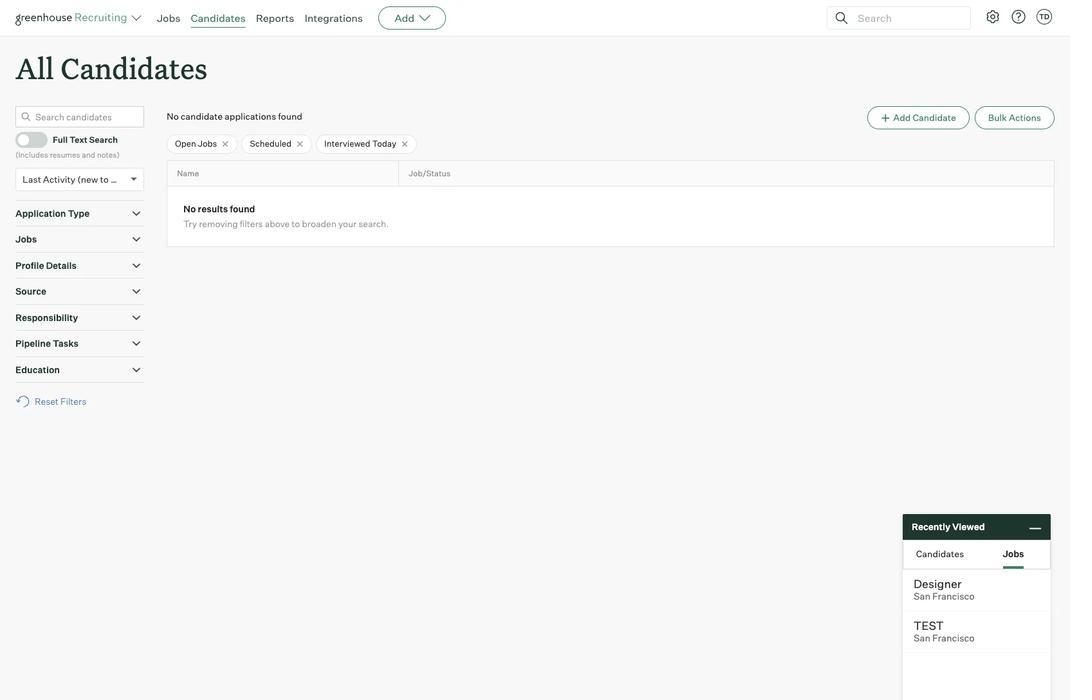 Task type: vqa. For each thing, say whether or not it's contained in the screenshot.
Designer's the 'San'
yes



Task type: locate. For each thing, give the bounding box(es) containing it.
san inside test san francisco
[[914, 633, 931, 644]]

jobs inside tab list
[[1003, 548, 1024, 559]]

no for no results found try removing filters above to broaden your search.
[[183, 204, 196, 215]]

0 vertical spatial add
[[395, 12, 415, 24]]

found up filters
[[230, 204, 255, 215]]

found
[[278, 111, 302, 122], [230, 204, 255, 215]]

to left old)
[[100, 174, 109, 185]]

jobs link
[[157, 12, 181, 24]]

to
[[100, 174, 109, 185], [292, 218, 300, 229]]

francisco down designer san francisco
[[933, 633, 975, 644]]

1 francisco from the top
[[933, 591, 975, 602]]

found inside no results found try removing filters above to broaden your search.
[[230, 204, 255, 215]]

2 san from the top
[[914, 633, 931, 644]]

francisco up test san francisco
[[933, 591, 975, 602]]

no left candidate
[[167, 111, 179, 122]]

all
[[15, 49, 54, 87]]

add candidate
[[893, 112, 956, 123]]

above
[[265, 218, 290, 229]]

0 horizontal spatial found
[[230, 204, 255, 215]]

candidates down jobs link
[[61, 49, 208, 87]]

candidate
[[913, 112, 956, 123]]

francisco inside test san francisco
[[933, 633, 975, 644]]

no
[[167, 111, 179, 122], [183, 204, 196, 215]]

add
[[395, 12, 415, 24], [893, 112, 911, 123]]

designer san francisco
[[914, 577, 975, 602]]

applications
[[225, 111, 276, 122]]

tab list
[[904, 541, 1050, 569]]

type
[[68, 208, 90, 219]]

0 horizontal spatial no
[[167, 111, 179, 122]]

1 san from the top
[[914, 591, 931, 602]]

candidates
[[191, 12, 246, 24], [61, 49, 208, 87], [916, 548, 964, 559]]

recently viewed
[[912, 521, 985, 532]]

0 horizontal spatial add
[[395, 12, 415, 24]]

1 vertical spatial francisco
[[933, 633, 975, 644]]

filters
[[240, 218, 263, 229]]

add for add candidate
[[893, 112, 911, 123]]

1 horizontal spatial no
[[183, 204, 196, 215]]

add inside add popup button
[[395, 12, 415, 24]]

details
[[46, 260, 77, 271]]

0 vertical spatial to
[[100, 174, 109, 185]]

removing
[[199, 218, 238, 229]]

candidate
[[181, 111, 223, 122]]

san inside designer san francisco
[[914, 591, 931, 602]]

san for test
[[914, 633, 931, 644]]

reset filters button
[[15, 389, 93, 413]]

integrations link
[[305, 12, 363, 24]]

san
[[914, 591, 931, 602], [914, 633, 931, 644]]

jobs
[[157, 12, 181, 24], [198, 138, 217, 149], [15, 234, 37, 245], [1003, 548, 1024, 559]]

1 vertical spatial add
[[893, 112, 911, 123]]

profile details
[[15, 260, 77, 271]]

francisco
[[933, 591, 975, 602], [933, 633, 975, 644]]

1 vertical spatial no
[[183, 204, 196, 215]]

0 horizontal spatial to
[[100, 174, 109, 185]]

1 horizontal spatial to
[[292, 218, 300, 229]]

designer
[[914, 577, 962, 591]]

0 vertical spatial san
[[914, 591, 931, 602]]

no up try
[[183, 204, 196, 215]]

interviewed
[[324, 138, 370, 149]]

add inside 'add candidate' link
[[893, 112, 911, 123]]

0 vertical spatial no
[[167, 111, 179, 122]]

francisco inside designer san francisco
[[933, 591, 975, 602]]

configure image
[[985, 9, 1001, 24]]

today
[[372, 138, 396, 149]]

1 vertical spatial san
[[914, 633, 931, 644]]

0 vertical spatial found
[[278, 111, 302, 122]]

found up scheduled at the top left of page
[[278, 111, 302, 122]]

interviewed today
[[324, 138, 396, 149]]

san up test
[[914, 591, 931, 602]]

1 horizontal spatial add
[[893, 112, 911, 123]]

activity
[[43, 174, 75, 185]]

0 vertical spatial candidates
[[191, 12, 246, 24]]

search
[[89, 134, 118, 145]]

tab list containing candidates
[[904, 541, 1050, 569]]

broaden
[[302, 218, 336, 229]]

francisco for designer
[[933, 591, 975, 602]]

0 vertical spatial francisco
[[933, 591, 975, 602]]

td button
[[1037, 9, 1052, 24]]

1 horizontal spatial found
[[278, 111, 302, 122]]

your
[[338, 218, 357, 229]]

no inside no results found try removing filters above to broaden your search.
[[183, 204, 196, 215]]

1 vertical spatial to
[[292, 218, 300, 229]]

add candidate link
[[868, 106, 970, 129]]

to inside no results found try removing filters above to broaden your search.
[[292, 218, 300, 229]]

education
[[15, 364, 60, 375]]

to right above
[[292, 218, 300, 229]]

greenhouse recruiting image
[[15, 10, 131, 26]]

san down designer san francisco
[[914, 633, 931, 644]]

bulk actions link
[[975, 106, 1055, 129]]

2 francisco from the top
[[933, 633, 975, 644]]

notes)
[[97, 150, 120, 160]]

td button
[[1034, 6, 1055, 27]]

candidates right jobs link
[[191, 12, 246, 24]]

1 vertical spatial found
[[230, 204, 255, 215]]

candidates down recently viewed
[[916, 548, 964, 559]]

job/status
[[409, 169, 451, 178]]

1 vertical spatial candidates
[[61, 49, 208, 87]]

pipeline tasks
[[15, 338, 79, 349]]

responsibility
[[15, 312, 78, 323]]

bulk
[[988, 112, 1007, 123]]



Task type: describe. For each thing, give the bounding box(es) containing it.
tasks
[[53, 338, 79, 349]]

candidates link
[[191, 12, 246, 24]]

last activity (new to old)
[[23, 174, 127, 185]]

and
[[82, 150, 95, 160]]

2 vertical spatial candidates
[[916, 548, 964, 559]]

francisco for test
[[933, 633, 975, 644]]

reset filters
[[35, 396, 86, 407]]

viewed
[[952, 521, 985, 532]]

open jobs
[[175, 138, 217, 149]]

reset
[[35, 396, 58, 407]]

add for add
[[395, 12, 415, 24]]

Search text field
[[855, 9, 959, 27]]

last
[[23, 174, 41, 185]]

Search candidates field
[[15, 106, 144, 128]]

application type
[[15, 208, 90, 219]]

full text search (includes resumes and notes)
[[15, 134, 120, 160]]

no candidate applications found
[[167, 111, 302, 122]]

application
[[15, 208, 66, 219]]

test
[[914, 618, 944, 633]]

old)
[[111, 174, 127, 185]]

add button
[[379, 6, 446, 30]]

text
[[69, 134, 87, 145]]

profile
[[15, 260, 44, 271]]

san for designer
[[914, 591, 931, 602]]

td
[[1039, 12, 1050, 21]]

(new
[[77, 174, 98, 185]]

filters
[[60, 396, 86, 407]]

name
[[177, 169, 199, 178]]

open
[[175, 138, 196, 149]]

bulk actions
[[988, 112, 1041, 123]]

all candidates
[[15, 49, 208, 87]]

try
[[183, 218, 197, 229]]

recently
[[912, 521, 951, 532]]

integrations
[[305, 12, 363, 24]]

last activity (new to old) option
[[23, 174, 127, 185]]

pipeline
[[15, 338, 51, 349]]

resumes
[[50, 150, 80, 160]]

full
[[53, 134, 68, 145]]

reports
[[256, 12, 294, 24]]

source
[[15, 286, 46, 297]]

test san francisco
[[914, 618, 975, 644]]

reports link
[[256, 12, 294, 24]]

no results found try removing filters above to broaden your search.
[[183, 204, 389, 229]]

search.
[[359, 218, 389, 229]]

results
[[198, 204, 228, 215]]

(includes
[[15, 150, 48, 160]]

checkmark image
[[21, 135, 31, 144]]

scheduled
[[250, 138, 292, 149]]

no for no candidate applications found
[[167, 111, 179, 122]]

actions
[[1009, 112, 1041, 123]]



